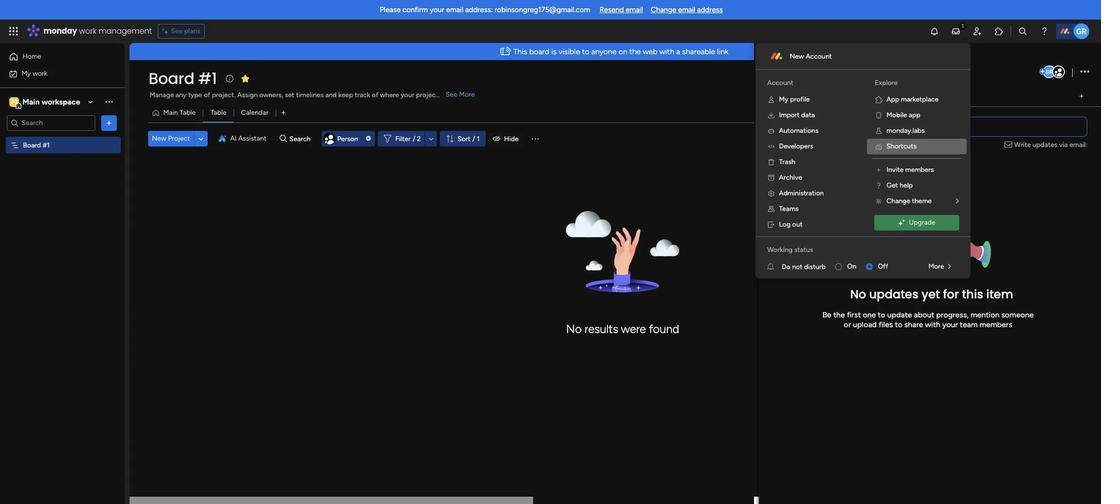 Task type: locate. For each thing, give the bounding box(es) containing it.
change theme image
[[875, 198, 883, 205]]

0 horizontal spatial /
[[413, 135, 415, 143]]

my inside my work button
[[22, 69, 31, 77]]

this
[[962, 287, 984, 303]]

0 horizontal spatial new
[[152, 134, 166, 143]]

new inside new project button
[[152, 134, 166, 143]]

write an update... button
[[769, 117, 1088, 137]]

list arrow image right theme
[[956, 198, 959, 205]]

any
[[176, 91, 186, 99]]

see
[[171, 27, 183, 35], [446, 90, 458, 99]]

1 vertical spatial more
[[929, 263, 945, 271]]

0 vertical spatial main
[[22, 97, 40, 106]]

import data image
[[768, 111, 775, 119]]

1 vertical spatial new
[[152, 134, 166, 143]]

help
[[900, 181, 913, 190]]

1 table from the left
[[180, 109, 196, 117]]

2 horizontal spatial email
[[678, 5, 696, 14]]

2 vertical spatial your
[[943, 320, 958, 330]]

main inside button
[[163, 109, 178, 117]]

write inside button
[[779, 122, 798, 131]]

0 horizontal spatial list arrow image
[[948, 264, 951, 270]]

email left address
[[678, 5, 696, 14]]

add view image
[[1080, 93, 1084, 100]]

the right be
[[834, 310, 845, 320]]

your right confirm
[[430, 5, 444, 14]]

new up review
[[790, 52, 804, 60]]

1 horizontal spatial main
[[163, 109, 178, 117]]

1 horizontal spatial with
[[925, 320, 941, 330]]

#1 up type on the left top
[[198, 67, 217, 89]]

write left via
[[1015, 141, 1031, 149]]

0 horizontal spatial email
[[446, 5, 464, 14]]

0 vertical spatial your
[[430, 5, 444, 14]]

0 vertical spatial the
[[630, 47, 641, 56]]

0 horizontal spatial board
[[23, 141, 41, 149]]

new team image
[[1053, 66, 1065, 78], [322, 131, 337, 147]]

1 horizontal spatial board
[[149, 67, 194, 89]]

list arrow image up for
[[948, 264, 951, 270]]

0 vertical spatial to
[[582, 47, 590, 56]]

see right project
[[446, 90, 458, 99]]

select product image
[[9, 26, 19, 36]]

0 horizontal spatial the
[[630, 47, 641, 56]]

account down review
[[768, 79, 794, 87]]

write updates via email:
[[1015, 141, 1088, 149]]

2 vertical spatial to
[[895, 320, 903, 330]]

main inside "workspace selection" element
[[22, 97, 40, 106]]

1 horizontal spatial board #1
[[149, 67, 217, 89]]

write down import
[[779, 122, 798, 131]]

#1 down search in workspace field
[[43, 141, 50, 149]]

change for change theme
[[887, 197, 911, 205]]

updates up update
[[870, 287, 919, 303]]

of right track
[[372, 91, 378, 99]]

0 vertical spatial list arrow image
[[956, 198, 959, 205]]

disturb
[[804, 263, 826, 271]]

#1 inside "list box"
[[43, 141, 50, 149]]

via
[[1060, 141, 1068, 149]]

work inside button
[[33, 69, 47, 77]]

sort / 1
[[458, 135, 480, 143]]

1 horizontal spatial change
[[887, 197, 911, 205]]

1 vertical spatial new team image
[[322, 131, 337, 147]]

do
[[782, 263, 791, 271]]

new team image right dapulse addbtn icon
[[1053, 66, 1065, 78]]

/ for 2
[[413, 135, 415, 143]]

see inside button
[[171, 27, 183, 35]]

my inside my profile link
[[779, 95, 789, 104]]

1 horizontal spatial table
[[210, 109, 227, 117]]

1 horizontal spatial list arrow image
[[956, 198, 959, 205]]

1 vertical spatial log
[[779, 220, 791, 229]]

import data
[[779, 111, 815, 119]]

3 email from the left
[[678, 5, 696, 14]]

0 horizontal spatial board #1
[[23, 141, 50, 149]]

change down get help
[[887, 197, 911, 205]]

main right workspace image
[[22, 97, 40, 106]]

close image
[[771, 55, 777, 62]]

board #1 down search in workspace field
[[23, 141, 50, 149]]

/ left 1
[[473, 135, 475, 143]]

0 horizontal spatial change
[[651, 5, 677, 14]]

1 horizontal spatial updates
[[1033, 141, 1058, 149]]

ai assistant
[[230, 134, 267, 143]]

main workspace
[[22, 97, 80, 106]]

old
[[803, 66, 816, 78]]

my work
[[22, 69, 47, 77]]

apps image
[[994, 26, 1004, 36]]

main down manage
[[163, 109, 178, 117]]

my for my profile
[[779, 95, 789, 104]]

0 horizontal spatial updates
[[870, 287, 919, 303]]

resend email
[[600, 5, 643, 14]]

to up files
[[878, 310, 886, 320]]

updates for no
[[870, 287, 919, 303]]

new project
[[152, 134, 190, 143]]

0 horizontal spatial work
[[33, 69, 47, 77]]

with down about
[[925, 320, 941, 330]]

address
[[697, 5, 723, 14]]

1 horizontal spatial write
[[1015, 141, 1031, 149]]

1 horizontal spatial new
[[790, 52, 804, 60]]

0 vertical spatial updates
[[1033, 141, 1058, 149]]

2 / from the left
[[473, 135, 475, 143]]

email for resend email
[[626, 5, 643, 14]]

1 vertical spatial to
[[878, 310, 886, 320]]

change for change email address
[[651, 5, 677, 14]]

0 vertical spatial board #1
[[149, 67, 217, 89]]

1 vertical spatial see
[[446, 90, 458, 99]]

invite members image
[[875, 166, 883, 174]]

0 horizontal spatial table
[[180, 109, 196, 117]]

update
[[888, 310, 912, 320]]

workspace selection element
[[9, 96, 82, 109]]

1 vertical spatial no
[[566, 322, 582, 336]]

1 vertical spatial board
[[23, 141, 41, 149]]

monday.labs image
[[875, 127, 883, 135]]

search everything image
[[1018, 26, 1028, 36]]

1 horizontal spatial work
[[79, 25, 97, 37]]

with left a
[[660, 47, 675, 56]]

1 horizontal spatial your
[[430, 5, 444, 14]]

my profile image
[[768, 96, 775, 104]]

administration
[[779, 189, 824, 198]]

members up the help
[[906, 166, 934, 174]]

robinsongreg175@gmail.com
[[495, 5, 590, 14]]

archive image
[[768, 174, 775, 182]]

no for no results were found
[[566, 322, 582, 336]]

1 vertical spatial the
[[834, 310, 845, 320]]

about
[[914, 310, 935, 320]]

trash image
[[768, 158, 775, 166]]

table button
[[203, 105, 234, 121]]

more right project
[[459, 90, 475, 99]]

your down 'progress,'
[[943, 320, 958, 330]]

1 horizontal spatial log
[[881, 92, 892, 100]]

resend
[[600, 5, 624, 14]]

assistant
[[238, 134, 267, 143]]

0 horizontal spatial #1
[[43, 141, 50, 149]]

teams image
[[768, 205, 775, 213]]

update...
[[811, 122, 840, 131]]

0 horizontal spatial to
[[582, 47, 590, 56]]

administration image
[[768, 190, 775, 198]]

1 vertical spatial change
[[887, 197, 911, 205]]

a
[[677, 47, 680, 56]]

found
[[649, 322, 679, 336]]

be the first one to update about progress, mention someone or upload files to share with your team members
[[823, 310, 1034, 330]]

1 horizontal spatial see
[[446, 90, 458, 99]]

greg robinson image
[[1074, 23, 1090, 39]]

my
[[22, 69, 31, 77], [779, 95, 789, 104]]

0 horizontal spatial main
[[22, 97, 40, 106]]

0 vertical spatial members
[[906, 166, 934, 174]]

0 vertical spatial new
[[790, 52, 804, 60]]

log left out
[[779, 220, 791, 229]]

new team image right search field
[[322, 131, 337, 147]]

0 vertical spatial board
[[149, 67, 194, 89]]

board #1 up any
[[149, 67, 217, 89]]

developers
[[779, 142, 814, 151]]

1 vertical spatial my
[[779, 95, 789, 104]]

0 horizontal spatial write
[[779, 122, 798, 131]]

0 horizontal spatial your
[[401, 91, 414, 99]]

1 horizontal spatial /
[[473, 135, 475, 143]]

0 vertical spatial change
[[651, 5, 677, 14]]

board #1
[[149, 67, 217, 89], [23, 141, 50, 149]]

files
[[879, 320, 893, 330]]

new for new account
[[790, 52, 804, 60]]

members down mention
[[980, 320, 1013, 330]]

my for my work
[[22, 69, 31, 77]]

my down home
[[22, 69, 31, 77]]

table
[[180, 109, 196, 117], [210, 109, 227, 117]]

my right my profile image
[[779, 95, 789, 104]]

2 table from the left
[[210, 109, 227, 117]]

0 vertical spatial my
[[22, 69, 31, 77]]

updates left via
[[1033, 141, 1058, 149]]

1 vertical spatial members
[[980, 320, 1013, 330]]

1 horizontal spatial no
[[851, 287, 866, 303]]

to right visible
[[582, 47, 590, 56]]

0 vertical spatial see
[[171, 27, 183, 35]]

0 horizontal spatial members
[[906, 166, 934, 174]]

options image
[[1081, 65, 1090, 78]]

1 horizontal spatial of
[[372, 91, 378, 99]]

main table button
[[148, 105, 203, 121]]

0 vertical spatial #1
[[198, 67, 217, 89]]

no for no updates yet for this item
[[851, 287, 866, 303]]

ai
[[230, 134, 237, 143]]

home
[[22, 52, 41, 61]]

your right where
[[401, 91, 414, 99]]

see plans
[[171, 27, 201, 35]]

get
[[887, 181, 898, 190]]

of right type on the left top
[[204, 91, 210, 99]]

2 horizontal spatial your
[[943, 320, 958, 330]]

someone
[[1002, 310, 1034, 320]]

members inside "be the first one to update about progress, mention someone or upload files to share with your team members"
[[980, 320, 1013, 330]]

0 vertical spatial account
[[806, 52, 832, 60]]

see left plans at the top left
[[171, 27, 183, 35]]

write for write an update...
[[779, 122, 798, 131]]

project
[[416, 91, 438, 99]]

table down any
[[180, 109, 196, 117]]

0 vertical spatial write
[[779, 122, 798, 131]]

Review old project's goals field
[[768, 66, 1038, 79]]

1 horizontal spatial account
[[806, 52, 832, 60]]

the right on at the right
[[630, 47, 641, 56]]

status
[[795, 246, 813, 254]]

table down project.
[[210, 109, 227, 117]]

list arrow image
[[956, 198, 959, 205], [948, 264, 951, 270]]

trash link
[[760, 154, 859, 170]]

or
[[844, 320, 851, 330]]

email left address: at the left of page
[[446, 5, 464, 14]]

teams
[[779, 205, 799, 213]]

shortcuts image
[[875, 143, 883, 151]]

do not disturb
[[782, 263, 826, 271]]

change
[[651, 5, 677, 14], [887, 197, 911, 205]]

board
[[529, 47, 550, 56]]

0 vertical spatial more
[[459, 90, 475, 99]]

upload
[[853, 320, 877, 330]]

0 horizontal spatial my
[[22, 69, 31, 77]]

1 horizontal spatial email
[[626, 5, 643, 14]]

my profile link
[[760, 92, 859, 108]]

no left results
[[566, 322, 582, 336]]

my work button
[[6, 66, 105, 81]]

monday
[[44, 25, 77, 37]]

account up review old project's goals
[[806, 52, 832, 60]]

2
[[417, 135, 421, 143]]

/
[[413, 135, 415, 143], [473, 135, 475, 143]]

work right monday
[[79, 25, 97, 37]]

please
[[380, 5, 401, 14]]

/ left 2
[[413, 135, 415, 143]]

no up first
[[851, 287, 866, 303]]

0 vertical spatial with
[[660, 47, 675, 56]]

1 vertical spatial board #1
[[23, 141, 50, 149]]

app
[[887, 95, 900, 104]]

v2 surfce notifications image
[[768, 262, 782, 272]]

log down explore
[[881, 92, 892, 100]]

no results image
[[566, 211, 679, 310]]

for
[[943, 287, 959, 303]]

0 vertical spatial no
[[851, 287, 866, 303]]

angle down image
[[199, 135, 203, 143]]

board up any
[[149, 67, 194, 89]]

0 vertical spatial work
[[79, 25, 97, 37]]

your
[[430, 5, 444, 14], [401, 91, 414, 99], [943, 320, 958, 330]]

your inside "be the first one to update about progress, mention someone or upload files to share with your team members"
[[943, 320, 958, 330]]

change theme
[[887, 197, 932, 205]]

1 vertical spatial account
[[768, 79, 794, 87]]

activity log button
[[848, 89, 899, 104]]

more up no updates yet for this item
[[929, 263, 945, 271]]

0 horizontal spatial no
[[566, 322, 582, 336]]

email
[[446, 5, 464, 14], [626, 5, 643, 14], [678, 5, 696, 14]]

option
[[0, 136, 125, 138]]

get help image
[[875, 182, 883, 190]]

manage any type of project. assign owners, set timelines and keep track of where your project stands.
[[150, 91, 462, 99]]

no
[[851, 287, 866, 303], [566, 322, 582, 336]]

1 vertical spatial write
[[1015, 141, 1031, 149]]

new left project
[[152, 134, 166, 143]]

to down update
[[895, 320, 903, 330]]

1 horizontal spatial more
[[929, 263, 945, 271]]

0 vertical spatial log
[[881, 92, 892, 100]]

1 vertical spatial #1
[[43, 141, 50, 149]]

0 horizontal spatial of
[[204, 91, 210, 99]]

1 vertical spatial list arrow image
[[948, 264, 951, 270]]

1 vertical spatial updates
[[870, 287, 919, 303]]

1 horizontal spatial my
[[779, 95, 789, 104]]

1 horizontal spatial the
[[834, 310, 845, 320]]

home button
[[6, 49, 105, 65]]

0 vertical spatial new team image
[[1053, 66, 1065, 78]]

marketplace
[[901, 95, 939, 104]]

main
[[22, 97, 40, 106], [163, 109, 178, 117]]

1 horizontal spatial members
[[980, 320, 1013, 330]]

monday.labs
[[887, 127, 925, 135]]

/ for 1
[[473, 135, 475, 143]]

1 vertical spatial main
[[163, 109, 178, 117]]

0 horizontal spatial with
[[660, 47, 675, 56]]

0 horizontal spatial see
[[171, 27, 183, 35]]

new for new project
[[152, 134, 166, 143]]

change right resend email
[[651, 5, 677, 14]]

1 vertical spatial with
[[925, 320, 941, 330]]

more link
[[921, 259, 959, 275]]

work down home
[[33, 69, 47, 77]]

see more
[[446, 90, 475, 99]]

email right resend
[[626, 5, 643, 14]]

updates
[[786, 92, 812, 100]]

1 / from the left
[[413, 135, 415, 143]]

and
[[325, 91, 337, 99]]

2 email from the left
[[626, 5, 643, 14]]

automations
[[779, 127, 819, 135]]

be
[[823, 310, 832, 320]]

upgrade stars new image
[[899, 219, 905, 227]]

0 horizontal spatial account
[[768, 79, 794, 87]]

board down search in workspace field
[[23, 141, 41, 149]]

type
[[188, 91, 202, 99]]

1 horizontal spatial to
[[878, 310, 886, 320]]

results
[[585, 322, 618, 336]]



Task type: describe. For each thing, give the bounding box(es) containing it.
options image
[[104, 118, 114, 128]]

log out
[[779, 220, 803, 229]]

get help
[[887, 181, 913, 190]]

address:
[[465, 5, 493, 14]]

mobile
[[887, 111, 907, 119]]

Board #1 field
[[146, 67, 219, 89]]

see for see more
[[446, 90, 458, 99]]

to for one
[[878, 310, 886, 320]]

my profile
[[779, 95, 810, 104]]

filter
[[395, 135, 411, 143]]

arrow down image
[[425, 133, 437, 145]]

automations image
[[768, 127, 775, 135]]

app
[[909, 111, 921, 119]]

updates button
[[771, 89, 819, 104]]

is
[[551, 47, 557, 56]]

2 of from the left
[[372, 91, 378, 99]]

this  board is visible to anyone on the web with a shareable link
[[514, 47, 729, 56]]

table inside main table button
[[180, 109, 196, 117]]

write for write updates via email:
[[1015, 141, 1031, 149]]

workspace image
[[9, 97, 19, 107]]

the inside "be the first one to update about progress, mention someone or upload files to share with your team members"
[[834, 310, 845, 320]]

invite members
[[887, 166, 934, 174]]

goals
[[857, 66, 881, 78]]

main for main table
[[163, 109, 178, 117]]

set
[[285, 91, 294, 99]]

theme
[[912, 197, 932, 205]]

change email address
[[651, 5, 723, 14]]

teams link
[[760, 201, 859, 217]]

review old project's goals
[[770, 66, 881, 78]]

menu image
[[531, 134, 540, 144]]

1 horizontal spatial new team image
[[1053, 66, 1065, 78]]

email for change email address
[[678, 5, 696, 14]]

developers image
[[768, 143, 775, 151]]

dapulse close image
[[366, 136, 371, 142]]

app marketplace
[[887, 95, 939, 104]]

see for see plans
[[171, 27, 183, 35]]

explore
[[875, 79, 898, 87]]

see plans button
[[158, 24, 205, 39]]

show board description image
[[224, 74, 235, 84]]

no results were found
[[566, 322, 679, 336]]

dapulse addbtn image
[[1040, 68, 1046, 75]]

write an update...
[[779, 122, 840, 131]]

sort
[[458, 135, 471, 143]]

filter / 2
[[395, 135, 421, 143]]

notifications image
[[930, 26, 940, 36]]

0 horizontal spatial log
[[779, 220, 791, 229]]

email:
[[1070, 141, 1088, 149]]

board #1 inside board #1 "list box"
[[23, 141, 50, 149]]

work for monday
[[79, 25, 97, 37]]

data
[[802, 111, 815, 119]]

animation image
[[497, 44, 514, 60]]

please confirm your email address: robinsongreg175@gmail.com
[[380, 5, 590, 14]]

ai assistant button
[[215, 131, 271, 147]]

log out image
[[768, 221, 775, 229]]

list arrow image inside the more link
[[948, 264, 951, 270]]

board inside "list box"
[[23, 141, 41, 149]]

board #1 list box
[[0, 135, 125, 286]]

manage
[[150, 91, 174, 99]]

shareable
[[682, 47, 715, 56]]

main for main workspace
[[22, 97, 40, 106]]

inbox image
[[951, 26, 961, 36]]

profile
[[790, 95, 810, 104]]

to for visible
[[582, 47, 590, 56]]

trash
[[779, 158, 796, 166]]

1 vertical spatial your
[[401, 91, 414, 99]]

this
[[514, 47, 527, 56]]

stands.
[[440, 91, 462, 99]]

one
[[863, 310, 876, 320]]

review
[[770, 66, 800, 78]]

help image
[[1040, 26, 1050, 36]]

workspace options image
[[104, 97, 114, 107]]

0 horizontal spatial new team image
[[322, 131, 337, 147]]

m
[[11, 98, 17, 106]]

working status
[[768, 246, 813, 254]]

1 of from the left
[[204, 91, 210, 99]]

calendar button
[[234, 105, 276, 121]]

shortcuts
[[887, 142, 917, 151]]

archive
[[779, 174, 803, 182]]

off
[[878, 263, 889, 271]]

person button
[[322, 131, 375, 147]]

greg robinson image
[[1043, 66, 1056, 78]]

archive link
[[760, 170, 859, 186]]

new project button
[[148, 131, 194, 147]]

envelope o image
[[1005, 140, 1015, 150]]

ai logo image
[[218, 135, 226, 143]]

project's
[[818, 66, 855, 78]]

v2 search image
[[280, 133, 287, 144]]

an
[[800, 122, 809, 131]]

activity
[[855, 92, 879, 100]]

on
[[619, 47, 628, 56]]

upgrade button
[[875, 215, 960, 231]]

new account
[[790, 52, 832, 60]]

mobile app image
[[875, 111, 883, 119]]

where
[[380, 91, 399, 99]]

log inside button
[[881, 92, 892, 100]]

Search field
[[287, 132, 316, 146]]

resend email link
[[600, 5, 643, 14]]

assign
[[237, 91, 258, 99]]

first
[[847, 310, 861, 320]]

invite members image
[[973, 26, 983, 36]]

0 horizontal spatial more
[[459, 90, 475, 99]]

yet
[[922, 287, 940, 303]]

1
[[477, 135, 480, 143]]

on
[[848, 263, 857, 271]]

table inside table button
[[210, 109, 227, 117]]

import data link
[[760, 108, 859, 123]]

1 email from the left
[[446, 5, 464, 14]]

1 horizontal spatial #1
[[198, 67, 217, 89]]

work for my
[[33, 69, 47, 77]]

share
[[905, 320, 924, 330]]

team
[[960, 320, 978, 330]]

invite
[[887, 166, 904, 174]]

remove from favorites image
[[240, 74, 250, 83]]

main table
[[163, 109, 196, 117]]

updates for write
[[1033, 141, 1058, 149]]

item
[[987, 287, 1014, 303]]

2 horizontal spatial to
[[895, 320, 903, 330]]

with inside "be the first one to update about progress, mention someone or upload files to share with your team members"
[[925, 320, 941, 330]]

project.
[[212, 91, 236, 99]]

plans
[[184, 27, 201, 35]]

add view image
[[282, 109, 286, 117]]

administration link
[[760, 186, 859, 201]]

1 image
[[959, 20, 968, 31]]

import
[[779, 111, 800, 119]]

change email address link
[[651, 5, 723, 14]]

Search in workspace field
[[21, 117, 82, 129]]

mobile app
[[887, 111, 921, 119]]



Task type: vqa. For each thing, say whether or not it's contained in the screenshot.
THE 'BEST'
no



